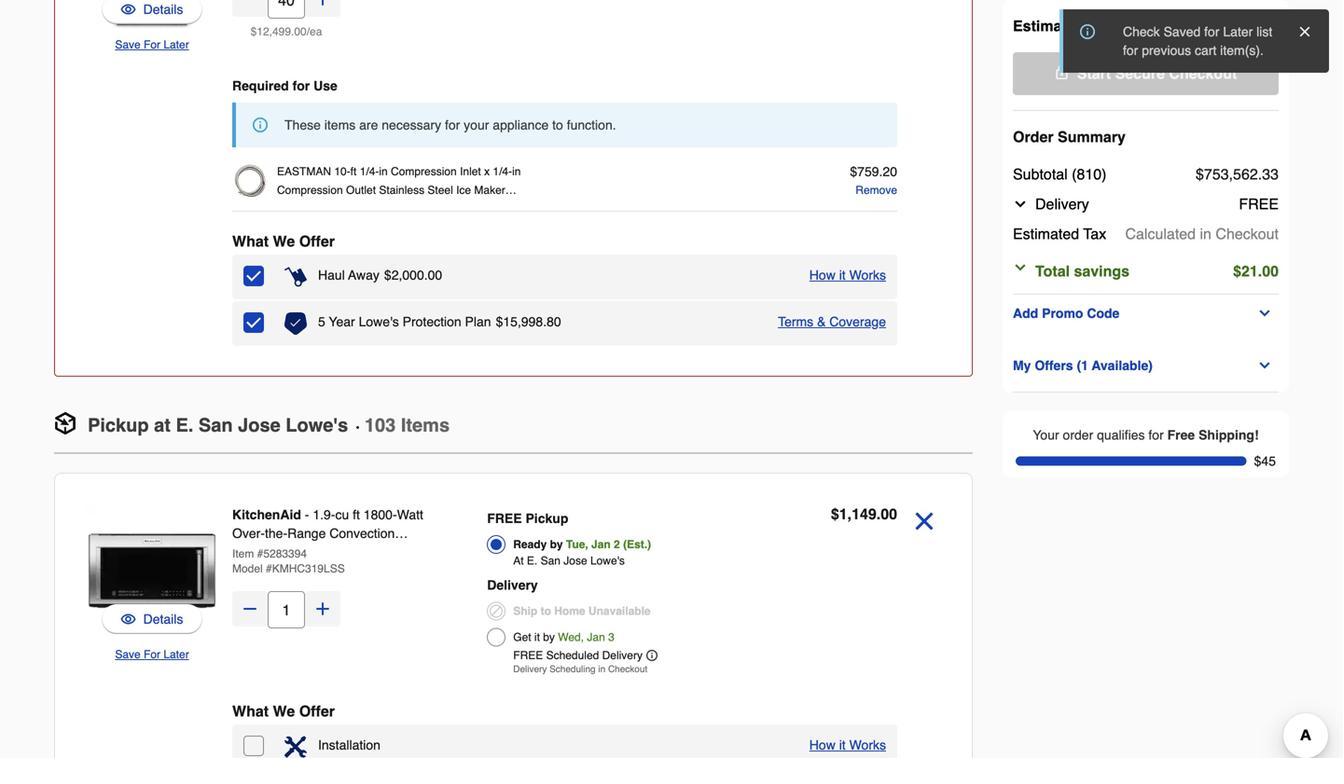 Task type: describe. For each thing, give the bounding box(es) containing it.
info image for these items are necessary for your appliance to function.
[[253, 118, 268, 133]]

chevron down image for add promo code
[[1258, 306, 1273, 321]]

my offers (1 available) link
[[1014, 355, 1280, 377]]

secure
[[1116, 65, 1166, 82]]

2 offer from the top
[[299, 703, 335, 721]]

offers
[[1035, 358, 1074, 373]]

required for use
[[232, 78, 338, 93]]

plus image
[[314, 0, 332, 8]]

.00 for $ 1,149 .00
[[877, 506, 898, 523]]

order
[[1014, 128, 1054, 146]]

eastman 10-ft 1/4-in compression inlet x 1/4-in compression outlet stainless steel ice maker connector
[[277, 165, 521, 216]]

ready
[[514, 539, 547, 552]]

kitchenaid -
[[232, 508, 313, 523]]

away
[[348, 268, 380, 283]]

terms & coverage button
[[778, 313, 887, 331]]

3
[[609, 631, 615, 644]]

. for subtotal (810)
[[1259, 166, 1263, 183]]

0 vertical spatial to
[[553, 118, 564, 133]]

$45
[[1255, 454, 1277, 469]]

1 what from the top
[[232, 233, 269, 250]]

2 what from the top
[[232, 703, 269, 721]]

stainless
[[379, 184, 425, 197]]

$759.20
[[851, 164, 898, 179]]

your
[[1034, 428, 1060, 443]]

promo
[[1043, 306, 1084, 321]]

it for haul away
[[840, 268, 846, 283]]

get
[[514, 631, 532, 644]]

available)
[[1092, 358, 1153, 373]]

item
[[232, 548, 254, 561]]

model
[[232, 563, 263, 576]]

for left the use
[[293, 78, 310, 93]]

order summary
[[1014, 128, 1126, 146]]

for up cart
[[1205, 24, 1220, 39]]

bullet image
[[356, 426, 360, 430]]

jose inside option group
[[564, 555, 588, 568]]

ship to home unavailable
[[514, 605, 651, 618]]

outlet
[[346, 184, 376, 197]]

0 horizontal spatial e.
[[176, 415, 194, 436]]

how for installation
[[810, 738, 836, 753]]

$ right away on the left of page
[[384, 268, 392, 283]]

$ up the calculated in checkout
[[1197, 166, 1205, 183]]

shipping!
[[1199, 428, 1260, 443]]

remove
[[856, 184, 898, 197]]

103
[[365, 415, 396, 436]]

how it works for haul away
[[810, 268, 887, 283]]

protection
[[403, 315, 462, 329]]

pickup at e. san jose lowe's
[[88, 415, 348, 436]]

1 vertical spatial compression
[[277, 184, 343, 197]]

get it by wed, jan 3
[[514, 631, 615, 644]]

add
[[1014, 306, 1039, 321]]

.00 for $ 21 .00
[[1259, 263, 1280, 280]]

assembly image
[[285, 736, 307, 759]]

pickup image
[[54, 413, 77, 435]]

minus image
[[241, 600, 259, 619]]

cart
[[1196, 43, 1217, 58]]

2 we from the top
[[273, 703, 295, 721]]

later for 29.4-cu ft counter-depth built-in side-by-side refrigerator with ice maker (stainless steel with printshield finish) energy star image
[[164, 38, 189, 51]]

free
[[1168, 428, 1196, 443]]

/ea
[[307, 25, 322, 38]]

save for quickview icon
[[115, 649, 141, 662]]

item #5283394 model #kmhc319lss
[[232, 548, 345, 576]]

1 vertical spatial jan
[[587, 631, 605, 644]]

unavailable
[[589, 605, 651, 618]]

1 1/4- from the left
[[360, 165, 379, 178]]

for down check
[[1124, 43, 1139, 58]]

maker
[[475, 184, 506, 197]]

works for installation
[[850, 738, 887, 753]]

start secure checkout
[[1078, 65, 1238, 82]]

estimated total
[[1014, 17, 1124, 35]]

2 vertical spatial .
[[543, 315, 547, 329]]

plus image
[[314, 600, 332, 619]]

item(s).
[[1221, 43, 1265, 58]]

stepper number input field with increment and decrement buttons number field for plus image at top left
[[268, 0, 305, 19]]

in right x
[[512, 165, 521, 178]]

1.9-cu ft 1800-watt over-the-range convection microwave with sensor cooking (stainless steel with printshield finish) image
[[85, 504, 219, 638]]

21
[[1242, 263, 1259, 280]]

delivery down the 3
[[603, 650, 643, 663]]

5 year lowe's protection plan $ 15,998 . 80
[[318, 315, 562, 329]]

my
[[1014, 358, 1032, 373]]

estimated tax
[[1014, 225, 1107, 243]]

list
[[1257, 24, 1273, 39]]

quickview image
[[121, 0, 136, 19]]

these
[[285, 118, 321, 133]]

tue,
[[566, 539, 589, 552]]

1 vertical spatial lowe's
[[286, 415, 348, 436]]

previous
[[1143, 43, 1192, 58]]

chevron down image for total savings
[[1014, 260, 1028, 275]]

haul away $ 2,000 .00
[[318, 268, 443, 283]]

items
[[401, 415, 450, 436]]

estimated for estimated total
[[1014, 17, 1085, 35]]

$ right plan
[[496, 315, 503, 329]]

(1
[[1077, 358, 1089, 373]]

at e. san jose lowe's
[[514, 555, 625, 568]]

remove item image
[[909, 506, 941, 538]]

(810)
[[1073, 166, 1107, 183]]

save for later button for quickview image
[[115, 35, 189, 54]]

753,562 for subtotal (810)
[[1205, 166, 1259, 183]]

later for 1.9-cu ft 1800-watt over-the-range convection microwave with sensor cooking (stainless steel with printshield finish) image
[[164, 649, 189, 662]]

0 vertical spatial total
[[1089, 17, 1124, 35]]

save for later for quickview image
[[115, 38, 189, 51]]

appliance
[[493, 118, 549, 133]]

your order qualifies for free shipping!
[[1034, 428, 1260, 443]]

delivery down get
[[514, 665, 547, 675]]

0 horizontal spatial total
[[1036, 263, 1071, 280]]

calculated in checkout
[[1126, 225, 1280, 243]]

80
[[547, 315, 562, 329]]

are
[[359, 118, 378, 133]]

2 vertical spatial checkout
[[608, 665, 648, 675]]

#kmhc319lss
[[266, 563, 345, 576]]

$ down the calculated in checkout
[[1234, 263, 1242, 280]]

tax
[[1084, 225, 1107, 243]]

start
[[1078, 65, 1112, 82]]

at
[[154, 415, 171, 436]]

year
[[329, 315, 355, 329]]

for left free
[[1149, 428, 1165, 443]]

option group containing free pickup
[[487, 506, 746, 680]]

$ 21 .00
[[1234, 263, 1280, 280]]

required
[[232, 78, 289, 93]]

0 vertical spatial by
[[550, 539, 563, 552]]

total savings
[[1036, 263, 1130, 280]]

connector
[[277, 203, 329, 216]]

1,149
[[840, 506, 877, 523]]

necessary
[[382, 118, 442, 133]]

for for quickview image
[[144, 38, 161, 51]]

29.4-cu ft counter-depth built-in side-by-side refrigerator with ice maker (stainless steel with printshield finish) energy star image
[[85, 0, 219, 28]]

saved
[[1164, 24, 1201, 39]]

your
[[464, 118, 489, 133]]

details for quickview icon
[[143, 612, 183, 627]]

1 vertical spatial e.
[[527, 555, 538, 568]]



Task type: locate. For each thing, give the bounding box(es) containing it.
0 vertical spatial lowe's
[[359, 315, 399, 329]]

free for free scheduled delivery
[[514, 650, 543, 663]]

.00 down the calculated in checkout
[[1259, 263, 1280, 280]]

chevron down image up add
[[1014, 260, 1028, 275]]

estimated up secure image
[[1014, 17, 1085, 35]]

0 vertical spatial 753,562
[[1205, 17, 1259, 35]]

1 vertical spatial details
[[143, 612, 183, 627]]

save for later
[[115, 38, 189, 51], [115, 649, 189, 662]]

1 estimated from the top
[[1014, 17, 1085, 35]]

pickup up ready
[[526, 511, 569, 526]]

1 vertical spatial $ 753,562 . 33
[[1197, 166, 1280, 183]]

free scheduled delivery
[[514, 650, 643, 663]]

pickup
[[88, 415, 149, 436], [526, 511, 569, 526]]

1 vertical spatial it
[[535, 631, 540, 644]]

.00 for $ 12,499 .00 /ea
[[291, 25, 307, 38]]

later
[[1224, 24, 1254, 39], [164, 38, 189, 51], [164, 649, 189, 662]]

save for later down 29.4-cu ft counter-depth built-in side-by-side refrigerator with ice maker (stainless steel with printshield finish) energy star image
[[115, 38, 189, 51]]

scheduled
[[547, 650, 599, 663]]

1 horizontal spatial jose
[[564, 555, 588, 568]]

1 vertical spatial what we offer
[[232, 703, 335, 721]]

terms
[[778, 315, 814, 329]]

info image
[[647, 651, 658, 662]]

jose down 'tue,'
[[564, 555, 588, 568]]

total left check
[[1089, 17, 1124, 35]]

$ 753,562 . 33 up "item(s)."
[[1197, 17, 1280, 35]]

chevron down image
[[1014, 197, 1028, 212], [1014, 260, 1028, 275]]

0 vertical spatial estimated
[[1014, 17, 1085, 35]]

these items are necessary for your appliance to function.
[[285, 118, 617, 133]]

0 vertical spatial how it works button
[[810, 266, 887, 285]]

1/4- right ft
[[360, 165, 379, 178]]

0 vertical spatial save for later button
[[115, 35, 189, 54]]

lowe's
[[359, 315, 399, 329], [286, 415, 348, 436], [591, 555, 625, 568]]

2 save for later button from the top
[[115, 646, 189, 665]]

1 chevron down image from the top
[[1014, 197, 1028, 212]]

$ left the remove item icon
[[831, 506, 840, 523]]

jan left "2"
[[592, 539, 611, 552]]

. right plan
[[543, 315, 547, 329]]

1 stepper number input field with increment and decrement buttons number field from the top
[[268, 0, 305, 19]]

1 how it works button from the top
[[810, 266, 887, 285]]

0 vertical spatial stepper number input field with increment and decrement buttons number field
[[268, 0, 305, 19]]

1 offer from the top
[[299, 233, 335, 250]]

protection plan filled image
[[285, 313, 307, 335]]

10-
[[334, 165, 351, 178]]

1 vertical spatial pickup
[[526, 511, 569, 526]]

$ up cart
[[1197, 17, 1205, 35]]

wed,
[[558, 631, 584, 644]]

pickup left at
[[88, 415, 149, 436]]

$ 753,562 . 33 for total
[[1197, 17, 1280, 35]]

1 vertical spatial save
[[115, 649, 141, 662]]

0 vertical spatial checkout
[[1170, 65, 1238, 82]]

for down 29.4-cu ft counter-depth built-in side-by-side refrigerator with ice maker (stainless steel with printshield finish) energy star image
[[144, 38, 161, 51]]

1 horizontal spatial pickup
[[526, 511, 569, 526]]

we up assembly icon
[[273, 703, 295, 721]]

start secure checkout button
[[1014, 52, 1280, 95]]

free for free pickup
[[487, 511, 522, 526]]

1 vertical spatial how
[[810, 738, 836, 753]]

0 horizontal spatial lowe's
[[286, 415, 348, 436]]

summary
[[1058, 128, 1126, 146]]

103 items
[[365, 415, 450, 436]]

details right quickview icon
[[143, 612, 183, 627]]

0 horizontal spatial jose
[[238, 415, 281, 436]]

details
[[143, 2, 183, 17], [143, 612, 183, 627]]

33 up "item(s)."
[[1263, 17, 1280, 35]]

ready by tue, jan 2 (est.)
[[514, 539, 652, 552]]

0 vertical spatial pickup
[[88, 415, 149, 436]]

1 vertical spatial chevron down image
[[1258, 358, 1273, 373]]

by up at e. san jose lowe's
[[550, 539, 563, 552]]

0 vertical spatial details
[[143, 2, 183, 17]]

$
[[1197, 17, 1205, 35], [251, 25, 257, 38], [1197, 166, 1205, 183], [1234, 263, 1242, 280], [384, 268, 392, 283], [496, 315, 503, 329], [831, 506, 840, 523]]

0 vertical spatial it
[[840, 268, 846, 283]]

10-ft 1/4-in compression inlet x 1/4-in compression outlet stainless steel ice maker connector image
[[232, 162, 270, 200]]

1 horizontal spatial total
[[1089, 17, 1124, 35]]

0 horizontal spatial to
[[541, 605, 551, 618]]

0 vertical spatial we
[[273, 233, 295, 250]]

2 vertical spatial it
[[840, 738, 846, 753]]

chevron down image for my offers (1 available)
[[1258, 358, 1273, 373]]

0 horizontal spatial info image
[[253, 118, 268, 133]]

0 vertical spatial offer
[[299, 233, 335, 250]]

1 vertical spatial 33
[[1263, 166, 1280, 183]]

chevron down image inside my offers (1 available) link
[[1258, 358, 1273, 373]]

plan
[[465, 315, 491, 329]]

chevron down image
[[1258, 306, 1273, 321], [1258, 358, 1273, 373]]

2 what we offer from the top
[[232, 703, 335, 721]]

by left wed,
[[543, 631, 555, 644]]

save down quickview icon
[[115, 649, 141, 662]]

jan
[[592, 539, 611, 552], [587, 631, 605, 644]]

add promo code
[[1014, 306, 1120, 321]]

chevron down image down subtotal
[[1014, 197, 1028, 212]]

we down connector
[[273, 233, 295, 250]]

1 what we offer from the top
[[232, 233, 335, 250]]

2 for from the top
[[144, 649, 161, 662]]

quickview image
[[121, 610, 136, 629]]

delivery down at
[[487, 578, 538, 593]]

1 horizontal spatial 1/4-
[[493, 165, 512, 178]]

753,562 for estimated total
[[1205, 17, 1259, 35]]

1 horizontal spatial lowe's
[[359, 315, 399, 329]]

0 vertical spatial 33
[[1263, 17, 1280, 35]]

1 vertical spatial offer
[[299, 703, 335, 721]]

1 vertical spatial by
[[543, 631, 555, 644]]

1 vertical spatial total
[[1036, 263, 1071, 280]]

1 vertical spatial info image
[[253, 118, 268, 133]]

save for later button down 29.4-cu ft counter-depth built-in side-by-side refrigerator with ice maker (stainless steel with printshield finish) energy star image
[[115, 35, 189, 54]]

free for free
[[1240, 196, 1280, 213]]

2 33 from the top
[[1263, 166, 1280, 183]]

1 vertical spatial what
[[232, 703, 269, 721]]

0 vertical spatial save for later
[[115, 38, 189, 51]]

estimated left tax
[[1014, 225, 1080, 243]]

.00 up required for use on the left top of page
[[291, 25, 307, 38]]

.
[[1259, 17, 1263, 35], [1259, 166, 1263, 183], [543, 315, 547, 329]]

compression down eastman
[[277, 184, 343, 197]]

1 vertical spatial san
[[541, 555, 561, 568]]

subtotal (810)
[[1014, 166, 1107, 183]]

lowe's left bullet image
[[286, 415, 348, 436]]

savings
[[1075, 263, 1130, 280]]

2 1/4- from the left
[[493, 165, 512, 178]]

1 horizontal spatial info image
[[1081, 24, 1096, 39]]

jose up the kitchenaid
[[238, 415, 281, 436]]

checkout up 21
[[1216, 225, 1280, 243]]

block image
[[487, 602, 506, 621]]

. up the calculated in checkout
[[1259, 166, 1263, 183]]

function.
[[567, 118, 617, 133]]

details for quickview image
[[143, 2, 183, 17]]

to
[[553, 118, 564, 133], [541, 605, 551, 618]]

to left function. on the top
[[553, 118, 564, 133]]

chevron down image up shipping!
[[1258, 358, 1273, 373]]

delivery down subtotal (810)
[[1036, 196, 1090, 213]]

add promo code link
[[1014, 302, 1280, 325]]

1 save for later from the top
[[115, 38, 189, 51]]

1 $ 753,562 . 33 from the top
[[1197, 17, 1280, 35]]

1 vertical spatial to
[[541, 605, 551, 618]]

1 horizontal spatial san
[[541, 555, 561, 568]]

check
[[1124, 24, 1161, 39]]

free up ready
[[487, 511, 522, 526]]

haul
[[318, 268, 345, 283]]

2 stepper number input field with increment and decrement buttons number field from the top
[[268, 592, 305, 629]]

33 up the calculated in checkout
[[1263, 166, 1280, 183]]

checkout
[[1170, 65, 1238, 82], [1216, 225, 1280, 243], [608, 665, 648, 675]]

2 vertical spatial free
[[514, 650, 543, 663]]

1 vertical spatial save for later button
[[115, 646, 189, 665]]

chevron down image for delivery
[[1014, 197, 1028, 212]]

home
[[555, 605, 586, 618]]

33 for subtotal (810)
[[1263, 166, 1280, 183]]

remove button
[[856, 181, 898, 200]]

753,562 up "item(s)."
[[1205, 17, 1259, 35]]

0 vertical spatial how it works
[[810, 268, 887, 283]]

free down get
[[514, 650, 543, 663]]

2 753,562 from the top
[[1205, 166, 1259, 183]]

order
[[1064, 428, 1094, 443]]

jan left the 3
[[587, 631, 605, 644]]

$ 753,562 . 33 up the calculated in checkout
[[1197, 166, 1280, 183]]

how it works button
[[810, 266, 887, 285], [810, 736, 887, 755]]

0 vertical spatial $ 753,562 . 33
[[1197, 17, 1280, 35]]

2
[[614, 539, 620, 552]]

checkout for calculated in checkout
[[1216, 225, 1280, 243]]

0 horizontal spatial 1/4-
[[360, 165, 379, 178]]

checkout down cart
[[1170, 65, 1238, 82]]

in up stainless
[[379, 165, 388, 178]]

check saved for later list for previous cart item(s).
[[1124, 24, 1273, 58]]

offer
[[299, 233, 335, 250], [299, 703, 335, 721]]

$ 753,562 . 33 for (810)
[[1197, 166, 1280, 183]]

0 vertical spatial works
[[850, 268, 887, 283]]

0 vertical spatial compression
[[391, 165, 457, 178]]

#5283394
[[257, 548, 307, 561]]

chevron down image inside add promo code link
[[1258, 306, 1273, 321]]

1 vertical spatial checkout
[[1216, 225, 1280, 243]]

1 save from the top
[[115, 38, 141, 51]]

for
[[144, 38, 161, 51], [144, 649, 161, 662]]

delivery scheduling in checkout
[[514, 665, 648, 675]]

later up "item(s)."
[[1224, 24, 1254, 39]]

0 horizontal spatial compression
[[277, 184, 343, 197]]

san right at
[[199, 415, 233, 436]]

save down quickview image
[[115, 38, 141, 51]]

0 horizontal spatial pickup
[[88, 415, 149, 436]]

to right ship
[[541, 605, 551, 618]]

2 save for later from the top
[[115, 649, 189, 662]]

1 horizontal spatial compression
[[391, 165, 457, 178]]

details right quickview image
[[143, 2, 183, 17]]

0 vertical spatial free
[[1240, 196, 1280, 213]]

how it works button for installation
[[810, 736, 887, 755]]

free pickup
[[487, 511, 569, 526]]

estimated for estimated tax
[[1014, 225, 1080, 243]]

1/4- right x
[[493, 165, 512, 178]]

haul away filled image
[[285, 266, 307, 288]]

by
[[550, 539, 563, 552], [543, 631, 555, 644]]

installation
[[318, 738, 381, 753]]

0 vertical spatial e.
[[176, 415, 194, 436]]

1 33 from the top
[[1263, 17, 1280, 35]]

753,562 up the calculated in checkout
[[1205, 166, 1259, 183]]

1 vertical spatial for
[[144, 649, 161, 662]]

it for installation
[[840, 738, 846, 753]]

info image
[[1081, 24, 1096, 39], [253, 118, 268, 133]]

2 $ 753,562 . 33 from the top
[[1197, 166, 1280, 183]]

compression
[[391, 165, 457, 178], [277, 184, 343, 197]]

.00 up protection
[[424, 268, 443, 283]]

2 chevron down image from the top
[[1014, 260, 1028, 275]]

calculated
[[1126, 225, 1197, 243]]

2 works from the top
[[850, 738, 887, 753]]

for left your
[[445, 118, 460, 133]]

checkout for start secure checkout
[[1170, 65, 1238, 82]]

works
[[850, 268, 887, 283], [850, 738, 887, 753]]

ice
[[456, 184, 471, 197]]

0 vertical spatial how
[[810, 268, 836, 283]]

offer up assembly icon
[[299, 703, 335, 721]]

my offers (1 available)
[[1014, 358, 1153, 373]]

2 details from the top
[[143, 612, 183, 627]]

terms & coverage
[[778, 315, 887, 329]]

what
[[232, 233, 269, 250], [232, 703, 269, 721]]

total down estimated tax
[[1036, 263, 1071, 280]]

option group
[[487, 506, 746, 680]]

offer down connector
[[299, 233, 335, 250]]

save for quickview image
[[115, 38, 141, 51]]

2 how from the top
[[810, 738, 836, 753]]

1 vertical spatial estimated
[[1014, 225, 1080, 243]]

subtotal
[[1014, 166, 1068, 183]]

1 753,562 from the top
[[1205, 17, 1259, 35]]

save for later down quickview icon
[[115, 649, 189, 662]]

checkout down info image on the bottom of page
[[608, 665, 648, 675]]

2 horizontal spatial lowe's
[[591, 555, 625, 568]]

1 vertical spatial works
[[850, 738, 887, 753]]

info image for check saved for later list for previous cart item(s).
[[1081, 24, 1096, 39]]

2 how it works from the top
[[810, 738, 887, 753]]

estimated
[[1014, 17, 1085, 35], [1014, 225, 1080, 243]]

1 details from the top
[[143, 2, 183, 17]]

kitchenaid
[[232, 508, 301, 523]]

free up the calculated in checkout
[[1240, 196, 1280, 213]]

later down 29.4-cu ft counter-depth built-in side-by-side refrigerator with ice maker (stainless steel with printshield finish) energy star image
[[164, 38, 189, 51]]

12,499
[[257, 25, 291, 38]]

1 how it works from the top
[[810, 268, 887, 283]]

1 vertical spatial free
[[487, 511, 522, 526]]

0 vertical spatial .
[[1259, 17, 1263, 35]]

coverage
[[830, 315, 887, 329]]

how it works for installation
[[810, 738, 887, 753]]

1 vertical spatial stepper number input field with increment and decrement buttons number field
[[268, 592, 305, 629]]

info image down the required
[[253, 118, 268, 133]]

stepper number input field with increment and decrement buttons number field for plus icon
[[268, 592, 305, 629]]

1 vertical spatial save for later
[[115, 649, 189, 662]]

2 save from the top
[[115, 649, 141, 662]]

2 estimated from the top
[[1014, 225, 1080, 243]]

how it works
[[810, 268, 887, 283], [810, 738, 887, 753]]

753,562
[[1205, 17, 1259, 35], [1205, 166, 1259, 183]]

.00 left the remove item icon
[[877, 506, 898, 523]]

1 horizontal spatial e.
[[527, 555, 538, 568]]

checkout inside 'button'
[[1170, 65, 1238, 82]]

in down the free scheduled delivery
[[599, 665, 606, 675]]

1 vertical spatial how it works
[[810, 738, 887, 753]]

compression up steel
[[391, 165, 457, 178]]

save for later button down quickview icon
[[115, 646, 189, 665]]

0 vertical spatial jose
[[238, 415, 281, 436]]

1 save for later button from the top
[[115, 35, 189, 54]]

stepper number input field with increment and decrement buttons number field left plus icon
[[268, 592, 305, 629]]

0 vertical spatial jan
[[592, 539, 611, 552]]

. up "item(s)."
[[1259, 17, 1263, 35]]

33 for estimated total
[[1263, 17, 1280, 35]]

$ up the required
[[251, 25, 257, 38]]

33
[[1263, 17, 1280, 35], [1263, 166, 1280, 183]]

chevron down image down $ 21 .00
[[1258, 306, 1273, 321]]

$759.20 remove
[[851, 164, 898, 197]]

how for haul away
[[810, 268, 836, 283]]

secure image
[[1055, 64, 1070, 79]]

later inside check saved for later list for previous cart item(s).
[[1224, 24, 1254, 39]]

save for later for quickview icon
[[115, 649, 189, 662]]

save for later button for quickview icon
[[115, 646, 189, 665]]

info image up start
[[1081, 24, 1096, 39]]

0 vertical spatial for
[[144, 38, 161, 51]]

2 how it works button from the top
[[810, 736, 887, 755]]

0 horizontal spatial san
[[199, 415, 233, 436]]

1 vertical spatial we
[[273, 703, 295, 721]]

$ 12,499 .00 /ea
[[251, 25, 322, 38]]

2,000
[[392, 268, 424, 283]]

&
[[818, 315, 826, 329]]

1 vertical spatial 753,562
[[1205, 166, 1259, 183]]

1 how from the top
[[810, 268, 836, 283]]

for for quickview icon
[[144, 649, 161, 662]]

ft
[[351, 165, 357, 178]]

1 we from the top
[[273, 233, 295, 250]]

at
[[514, 555, 524, 568]]

what we offer up "haul away filled" 'icon'
[[232, 233, 335, 250]]

1 vertical spatial .
[[1259, 166, 1263, 183]]

x
[[484, 165, 490, 178]]

1 works from the top
[[850, 268, 887, 283]]

0 vertical spatial chevron down image
[[1258, 306, 1273, 321]]

1 for from the top
[[144, 38, 161, 51]]

eastman
[[277, 165, 331, 178]]

for down 1.9-cu ft 1800-watt over-the-range convection microwave with sensor cooking (stainless steel with printshield finish) image
[[144, 649, 161, 662]]

0 vertical spatial chevron down image
[[1014, 197, 1028, 212]]

use
[[314, 78, 338, 93]]

later down 1.9-cu ft 1800-watt over-the-range convection microwave with sensor cooking (stainless steel with printshield finish) image
[[164, 649, 189, 662]]

lowe's down "2"
[[591, 555, 625, 568]]

0 vertical spatial what
[[232, 233, 269, 250]]

1 vertical spatial chevron down image
[[1014, 260, 1028, 275]]

items
[[325, 118, 356, 133]]

1 vertical spatial jose
[[564, 555, 588, 568]]

steel
[[428, 184, 453, 197]]

1 chevron down image from the top
[[1258, 306, 1273, 321]]

how it works button for haul away
[[810, 266, 887, 285]]

1 vertical spatial how it works button
[[810, 736, 887, 755]]

free
[[1240, 196, 1280, 213], [487, 511, 522, 526], [514, 650, 543, 663]]

Stepper number input field with increment and decrement buttons number field
[[268, 0, 305, 19], [268, 592, 305, 629]]

lowe's right year
[[359, 315, 399, 329]]

what we offer up assembly icon
[[232, 703, 335, 721]]

0 vertical spatial info image
[[1081, 24, 1096, 39]]

san down ready
[[541, 555, 561, 568]]

works for haul away
[[850, 268, 887, 283]]

0 vertical spatial what we offer
[[232, 233, 335, 250]]

0 vertical spatial save
[[115, 38, 141, 51]]

stepper number input field with increment and decrement buttons number field up $ 12,499 .00 /ea
[[268, 0, 305, 19]]

1 horizontal spatial to
[[553, 118, 564, 133]]

in right "calculated"
[[1201, 225, 1212, 243]]

2 chevron down image from the top
[[1258, 358, 1273, 373]]

ship
[[514, 605, 538, 618]]

. for estimated total
[[1259, 17, 1263, 35]]

qualifies
[[1098, 428, 1146, 443]]

0 vertical spatial san
[[199, 415, 233, 436]]

2 vertical spatial lowe's
[[591, 555, 625, 568]]



Task type: vqa. For each thing, say whether or not it's contained in the screenshot.
Marine Hardware link
no



